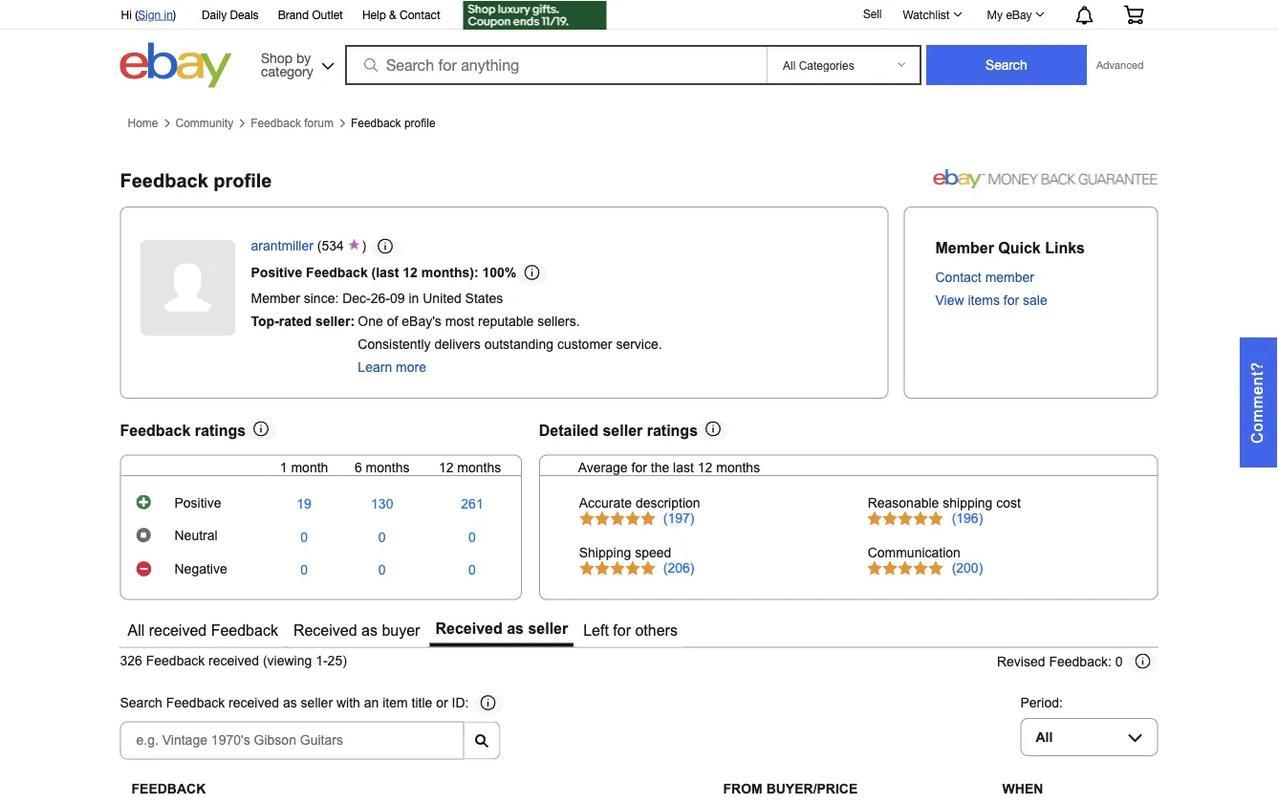 Task type: vqa. For each thing, say whether or not it's contained in the screenshot.
WORKPRO
no



Task type: describe. For each thing, give the bounding box(es) containing it.
received as seller
[[435, 620, 568, 637]]

(197)
[[663, 511, 695, 526]]

neutral
[[174, 528, 218, 543]]

revised feedback: 0
[[997, 655, 1123, 669]]

by
[[296, 50, 311, 65]]

communication
[[868, 545, 961, 560]]

get the coupon image
[[463, 1, 607, 30]]

shop by category button
[[252, 43, 338, 84]]

none submit inside shop by category banner
[[926, 45, 1087, 85]]

received for 326
[[209, 654, 259, 669]]

contact member view items for sale
[[936, 270, 1048, 308]]

1 horizontal spatial 12
[[439, 460, 454, 475]]

all received feedback
[[128, 622, 278, 639]]

detailed
[[539, 421, 599, 439]]

the
[[651, 460, 670, 475]]

positive for positive feedback (last 12 months): 100%
[[251, 265, 302, 280]]

month
[[291, 460, 328, 475]]

brand outlet link
[[278, 5, 343, 26]]

6
[[355, 460, 362, 475]]

last
[[673, 460, 694, 475]]

member quick links
[[936, 239, 1085, 256]]

Search for anything text field
[[348, 47, 763, 83]]

others
[[635, 622, 678, 639]]

my ebay link
[[977, 3, 1053, 26]]

in inside the account navigation
[[164, 8, 173, 21]]

feedback:
[[1049, 655, 1112, 669]]

) inside the account navigation
[[173, 8, 176, 21]]

e.g. Vintage 1970's Gibson Guitars text field
[[120, 722, 464, 760]]

left for others
[[583, 622, 678, 639]]

outlet
[[312, 8, 343, 21]]

(196)
[[952, 511, 983, 526]]

states
[[465, 291, 503, 306]]

learn more link
[[358, 360, 426, 375]]

received for received as seller
[[435, 620, 503, 637]]

reputable
[[478, 314, 534, 329]]

my
[[987, 8, 1003, 21]]

206 ratings received on shipping speed. click to check average rating. element
[[663, 560, 695, 575]]

feedback profile for feedback profile link at the left top
[[351, 117, 436, 129]]

one
[[358, 314, 383, 329]]

learn
[[358, 360, 392, 375]]

reasonable shipping cost
[[868, 496, 1021, 511]]

watchlist link
[[893, 3, 971, 26]]

326 feedback received (viewing 1-25)
[[120, 654, 347, 669]]

detailed seller ratings
[[539, 421, 698, 439]]

(196) button
[[952, 511, 983, 527]]

sellers.
[[538, 314, 580, 329]]

in inside member since: dec-26-09 in united states top-rated seller: one of ebay's most reputable sellers. consistently delivers outstanding customer service. learn more
[[409, 291, 419, 306]]

arantmiller link
[[251, 239, 313, 257]]

positive feedback (last 12 months): 100%
[[251, 265, 517, 280]]

forum
[[304, 117, 334, 129]]

items
[[968, 293, 1000, 308]]

1
[[280, 460, 287, 475]]

) inside feedback profile main content
[[362, 239, 370, 253]]

261
[[461, 497, 483, 512]]

more
[[396, 360, 426, 375]]

buyer/price
[[766, 782, 858, 797]]

all for all
[[1036, 730, 1053, 745]]

average for the last 12 months
[[578, 460, 760, 475]]

accurate description
[[579, 496, 700, 511]]

when
[[1003, 782, 1043, 797]]

sign
[[138, 8, 161, 21]]

for for left for others
[[613, 622, 631, 639]]

view items for sale link
[[936, 293, 1048, 308]]

09
[[390, 291, 405, 306]]

negative
[[174, 562, 227, 577]]

dec-
[[342, 291, 371, 306]]

feedback profile page for arantmiller element
[[120, 170, 272, 191]]

6 months
[[355, 460, 410, 475]]

description
[[636, 496, 700, 511]]

months for 12 months
[[457, 460, 501, 475]]

from
[[723, 782, 763, 797]]

feedback forum
[[251, 117, 334, 129]]

2 ratings from the left
[[647, 421, 698, 439]]

feedback score is 534 element
[[322, 239, 344, 257]]

feedback element
[[131, 782, 206, 797]]

select the feedback time period you want to see element
[[1021, 695, 1063, 710]]

arantmiller ( 534
[[251, 239, 344, 253]]

for for average for the last 12 months
[[632, 460, 647, 475]]

1 ratings from the left
[[195, 421, 246, 439]]

comment?
[[1249, 361, 1266, 444]]

advanced
[[1097, 59, 1144, 71]]

most
[[445, 314, 474, 329]]

196 ratings received on reasonable shipping cost. click to check average rating. element
[[952, 511, 983, 526]]

100%
[[482, 265, 517, 280]]

200 ratings received on communication. click to check average rating. element
[[952, 560, 983, 575]]

your shopping cart image
[[1123, 5, 1145, 24]]

period:
[[1021, 695, 1063, 710]]

all button
[[1021, 718, 1158, 756]]

seller inside button
[[528, 620, 568, 637]]

member
[[985, 270, 1035, 285]]

consistently
[[358, 337, 431, 352]]

category
[[261, 63, 313, 79]]

sale
[[1023, 293, 1048, 308]]

ebay
[[1006, 8, 1032, 21]]

received for received as buyer
[[293, 622, 357, 639]]

ebay's
[[402, 314, 442, 329]]

member for member quick links
[[936, 239, 994, 256]]

feedback profile main content
[[120, 108, 1278, 805]]

1 month
[[280, 460, 328, 475]]

25)
[[328, 654, 347, 669]]

or
[[436, 696, 448, 711]]

feedback profile link
[[351, 117, 436, 130]]

197 ratings received on accurate description. click to check average rating. element
[[663, 511, 695, 526]]

brand
[[278, 8, 309, 21]]

positive for positive
[[174, 496, 221, 510]]

buyer
[[382, 622, 420, 639]]



Task type: locate. For each thing, give the bounding box(es) containing it.
profile
[[404, 117, 436, 129], [214, 170, 272, 191]]

seller left with on the left bottom of page
[[301, 696, 333, 711]]

1 vertical spatial seller
[[528, 620, 568, 637]]

0 vertical spatial positive
[[251, 265, 302, 280]]

2 months from the left
[[457, 460, 501, 475]]

1 horizontal spatial positive
[[251, 265, 302, 280]]

help & contact
[[362, 8, 440, 21]]

1 vertical spatial contact
[[936, 270, 982, 285]]

member up top-
[[251, 291, 300, 306]]

an
[[364, 696, 379, 711]]

in right sign
[[164, 8, 173, 21]]

1 horizontal spatial seller
[[528, 620, 568, 637]]

average
[[578, 460, 628, 475]]

delivers
[[435, 337, 481, 352]]

contact
[[400, 8, 440, 21], [936, 270, 982, 285]]

0 horizontal spatial as
[[283, 696, 297, 711]]

2 vertical spatial for
[[613, 622, 631, 639]]

2 vertical spatial received
[[229, 696, 279, 711]]

2 vertical spatial seller
[[301, 696, 333, 711]]

customer
[[557, 337, 612, 352]]

1 horizontal spatial profile
[[404, 117, 436, 129]]

received
[[149, 622, 207, 639], [209, 654, 259, 669], [229, 696, 279, 711]]

0 horizontal spatial member
[[251, 291, 300, 306]]

united
[[423, 291, 462, 306]]

0 horizontal spatial positive
[[174, 496, 221, 510]]

1 horizontal spatial feedback profile
[[351, 117, 436, 129]]

2 horizontal spatial seller
[[603, 421, 643, 439]]

member for member since: dec-26-09 in united states top-rated seller: one of ebay's most reputable sellers. consistently delivers outstanding customer service. learn more
[[251, 291, 300, 306]]

positive up neutral
[[174, 496, 221, 510]]

( for sign
[[135, 8, 138, 21]]

accurate
[[579, 496, 632, 511]]

search
[[120, 696, 162, 711]]

ebay money back guarantee policy image
[[934, 166, 1158, 188]]

1 horizontal spatial (
[[317, 239, 322, 253]]

outstanding
[[484, 337, 554, 352]]

profile for feedback profile link at the left top
[[404, 117, 436, 129]]

cost
[[997, 496, 1021, 511]]

item
[[383, 696, 408, 711]]

0
[[300, 530, 308, 545], [378, 530, 386, 545], [469, 530, 476, 545], [300, 563, 308, 578], [378, 563, 386, 578], [469, 563, 476, 578], [1116, 655, 1123, 669]]

seller up "average" on the bottom left
[[603, 421, 643, 439]]

feedback profile right forum on the top of page
[[351, 117, 436, 129]]

help & contact link
[[362, 5, 440, 26]]

community link
[[175, 117, 233, 130]]

0 vertical spatial for
[[1004, 293, 1019, 308]]

as up e.g. vintage 1970's gibson guitars "text field"
[[283, 696, 297, 711]]

community
[[175, 117, 233, 129]]

2 horizontal spatial months
[[716, 460, 760, 475]]

0 horizontal spatial in
[[164, 8, 173, 21]]

(last
[[372, 265, 399, 280]]

months
[[366, 460, 410, 475], [457, 460, 501, 475], [716, 460, 760, 475]]

3 months from the left
[[716, 460, 760, 475]]

feedback
[[251, 117, 301, 129], [351, 117, 401, 129], [120, 170, 208, 191], [306, 265, 368, 280], [120, 421, 191, 439], [211, 622, 278, 639], [146, 654, 205, 669], [166, 696, 225, 711]]

) right sign
[[173, 8, 176, 21]]

all inside dropdown button
[[1036, 730, 1053, 745]]

shipping
[[943, 496, 993, 511]]

0 horizontal spatial 12
[[403, 265, 418, 280]]

quick
[[998, 239, 1041, 256]]

sell
[[863, 7, 882, 20]]

months):
[[421, 265, 479, 280]]

0 vertical spatial seller
[[603, 421, 643, 439]]

1 horizontal spatial received
[[435, 620, 503, 637]]

0 vertical spatial in
[[164, 8, 173, 21]]

home
[[128, 117, 158, 129]]

received for search
[[229, 696, 279, 711]]

hi
[[121, 8, 132, 21]]

months right last at the right of page
[[716, 460, 760, 475]]

130
[[371, 497, 393, 512]]

326
[[120, 654, 142, 669]]

1 vertical spatial )
[[362, 239, 370, 253]]

ratings
[[195, 421, 246, 439], [647, 421, 698, 439]]

1 horizontal spatial ratings
[[647, 421, 698, 439]]

shop
[[261, 50, 293, 65]]

0 horizontal spatial )
[[173, 8, 176, 21]]

1 vertical spatial positive
[[174, 496, 221, 510]]

contact right &
[[400, 8, 440, 21]]

contact up view
[[936, 270, 982, 285]]

as for seller
[[507, 620, 524, 637]]

received as buyer button
[[288, 615, 426, 647]]

received inside button
[[149, 622, 207, 639]]

1 vertical spatial profile
[[214, 170, 272, 191]]

all received feedback button
[[122, 615, 284, 647]]

0 horizontal spatial (
[[135, 8, 138, 21]]

1 vertical spatial (
[[317, 239, 322, 253]]

received up '326 feedback received (viewing 1-25)'
[[149, 622, 207, 639]]

shop by category banner
[[110, 0, 1158, 93]]

1 vertical spatial received
[[209, 654, 259, 669]]

in right 09
[[409, 291, 419, 306]]

12 right (last
[[403, 265, 418, 280]]

1 months from the left
[[366, 460, 410, 475]]

0 horizontal spatial contact
[[400, 8, 440, 21]]

19
[[297, 497, 312, 512]]

0 vertical spatial profile
[[404, 117, 436, 129]]

all for all received feedback
[[128, 622, 145, 639]]

1 vertical spatial in
[[409, 291, 419, 306]]

2 horizontal spatial as
[[507, 620, 524, 637]]

feedback inside button
[[211, 622, 278, 639]]

1 vertical spatial member
[[251, 291, 300, 306]]

12 months
[[439, 460, 501, 475]]

0 vertical spatial member
[[936, 239, 994, 256]]

1 horizontal spatial member
[[936, 239, 994, 256]]

1 horizontal spatial in
[[409, 291, 419, 306]]

0 vertical spatial contact
[[400, 8, 440, 21]]

) up positive feedback (last 12 months): 100%
[[362, 239, 370, 253]]

(197) button
[[663, 511, 695, 527]]

(206) button
[[663, 560, 695, 576]]

contact inside 'contact member view items for sale'
[[936, 270, 982, 285]]

since:
[[304, 291, 339, 306]]

)
[[173, 8, 176, 21], [362, 239, 370, 253]]

all
[[128, 622, 145, 639], [1036, 730, 1053, 745]]

profile for feedback profile page for arantmiller element
[[214, 170, 272, 191]]

for down member
[[1004, 293, 1019, 308]]

1 vertical spatial all
[[1036, 730, 1053, 745]]

member inside member since: dec-26-09 in united states top-rated seller: one of ebay's most reputable sellers. consistently delivers outstanding customer service. learn more
[[251, 291, 300, 306]]

as left left
[[507, 620, 524, 637]]

for
[[1004, 293, 1019, 308], [632, 460, 647, 475], [613, 622, 631, 639]]

member since: dec-26-09 in united states top-rated seller: one of ebay's most reputable sellers. consistently delivers outstanding customer service. learn more
[[251, 291, 662, 375]]

all inside button
[[128, 622, 145, 639]]

received as buyer
[[293, 622, 420, 639]]

0 horizontal spatial profile
[[214, 170, 272, 191]]

0 horizontal spatial months
[[366, 460, 410, 475]]

2 horizontal spatial 12
[[698, 460, 713, 475]]

brand outlet
[[278, 8, 343, 21]]

shop by category
[[261, 50, 313, 79]]

view
[[936, 293, 964, 308]]

advanced link
[[1087, 46, 1154, 84]]

watchlist
[[903, 8, 950, 21]]

1 horizontal spatial contact
[[936, 270, 982, 285]]

1 vertical spatial for
[[632, 460, 647, 475]]

top-
[[251, 314, 279, 329]]

1 vertical spatial feedback profile
[[120, 170, 272, 191]]

for inside button
[[613, 622, 631, 639]]

positive down arantmiller link
[[251, 265, 302, 280]]

as
[[507, 620, 524, 637], [361, 622, 378, 639], [283, 696, 297, 711]]

when element
[[1003, 782, 1043, 797]]

as left buyer
[[361, 622, 378, 639]]

0 vertical spatial received
[[149, 622, 207, 639]]

hi ( sign in )
[[121, 8, 176, 21]]

1-
[[316, 654, 328, 669]]

0 vertical spatial all
[[128, 622, 145, 639]]

all up "326"
[[128, 622, 145, 639]]

account navigation
[[110, 0, 1158, 32]]

0 horizontal spatial all
[[128, 622, 145, 639]]

0 vertical spatial (
[[135, 8, 138, 21]]

member up "contact member" link
[[936, 239, 994, 256]]

for left the at the bottom right of the page
[[632, 460, 647, 475]]

None submit
[[926, 45, 1087, 85]]

feedback profile down community link
[[120, 170, 272, 191]]

contact member link
[[936, 270, 1035, 285]]

as for buyer
[[361, 622, 378, 639]]

left for others button
[[578, 615, 684, 647]]

feedback profile for feedback profile page for arantmiller element
[[120, 170, 272, 191]]

contact inside help & contact link
[[400, 8, 440, 21]]

received right buyer
[[435, 620, 503, 637]]

534
[[322, 239, 344, 253]]

0 vertical spatial )
[[173, 8, 176, 21]]

1 horizontal spatial )
[[362, 239, 370, 253]]

(200)
[[952, 560, 983, 575]]

( right arantmiller
[[317, 239, 322, 253]]

shipping speed
[[579, 545, 671, 560]]

feedback profile
[[351, 117, 436, 129], [120, 170, 272, 191]]

(200) button
[[952, 560, 983, 576]]

search feedback received as seller with an item title or id:
[[120, 696, 469, 711]]

links
[[1045, 239, 1085, 256]]

received down '326 feedback received (viewing 1-25)'
[[229, 696, 279, 711]]

months right 6
[[366, 460, 410, 475]]

0 horizontal spatial received
[[293, 622, 357, 639]]

feedback ratings
[[120, 421, 246, 439]]

for right left
[[613, 622, 631, 639]]

12 right 6 months
[[439, 460, 454, 475]]

1 horizontal spatial all
[[1036, 730, 1053, 745]]

0 horizontal spatial ratings
[[195, 421, 246, 439]]

( inside the account navigation
[[135, 8, 138, 21]]

months for 6 months
[[366, 460, 410, 475]]

12
[[403, 265, 418, 280], [439, 460, 454, 475], [698, 460, 713, 475]]

received up 1-
[[293, 622, 357, 639]]

0 horizontal spatial feedback profile
[[120, 170, 272, 191]]

help
[[362, 8, 386, 21]]

0 vertical spatial feedback profile
[[351, 117, 436, 129]]

for inside 'contact member view items for sale'
[[1004, 293, 1019, 308]]

from buyer/price element
[[723, 782, 858, 797]]

1 horizontal spatial as
[[361, 622, 378, 639]]

months up 261
[[457, 460, 501, 475]]

all down period:
[[1036, 730, 1053, 745]]

home link
[[128, 117, 158, 130]]

1 horizontal spatial months
[[457, 460, 501, 475]]

received down all received feedback button
[[209, 654, 259, 669]]

seller left left
[[528, 620, 568, 637]]

( for 534
[[317, 239, 322, 253]]

with
[[337, 696, 360, 711]]

0 horizontal spatial seller
[[301, 696, 333, 711]]

( right hi
[[135, 8, 138, 21]]

( inside feedback profile main content
[[317, 239, 322, 253]]

sell link
[[855, 7, 891, 20]]

12 right last at the right of page
[[698, 460, 713, 475]]

130 button
[[371, 497, 393, 512]]

user profile for arantmiller image
[[140, 240, 236, 336]]



